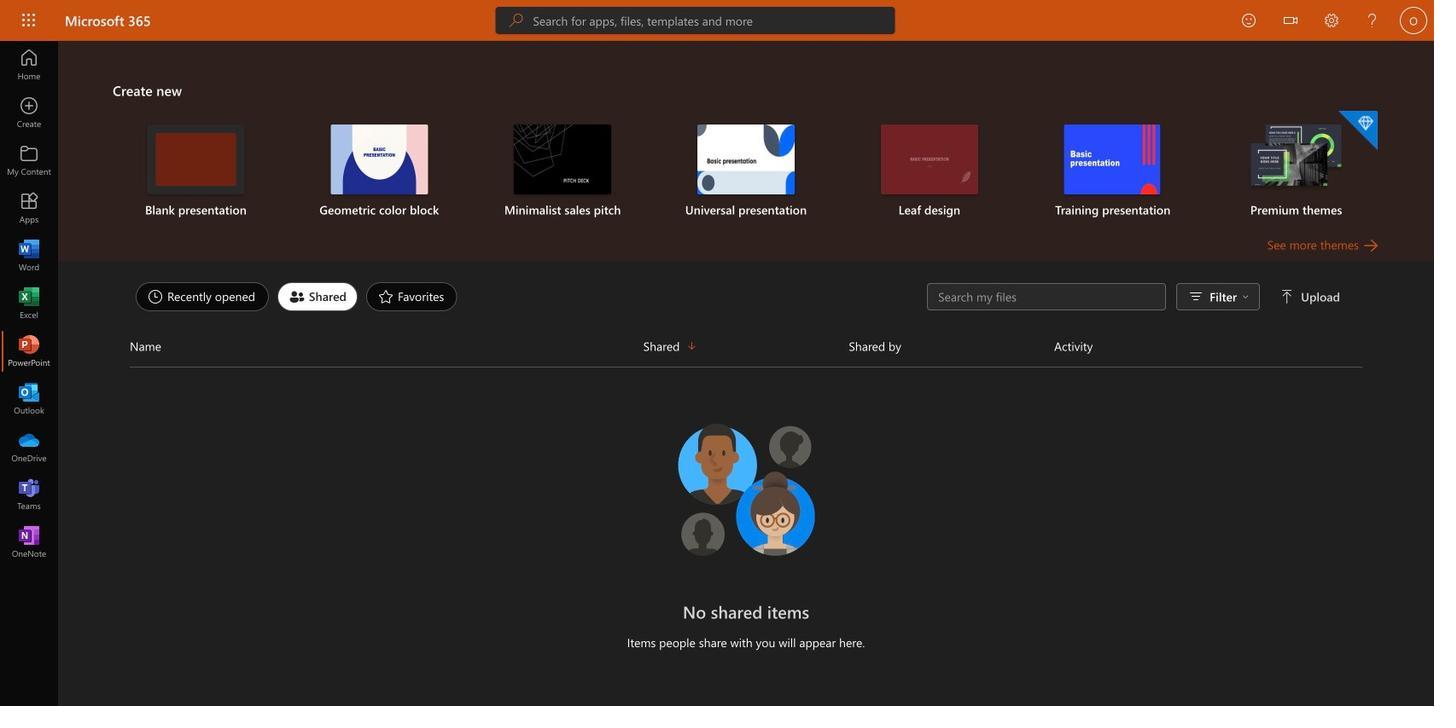 Task type: locate. For each thing, give the bounding box(es) containing it.
premium themes image
[[1248, 125, 1345, 193]]

tab
[[131, 283, 273, 312], [273, 283, 362, 312], [362, 283, 461, 312]]

list
[[113, 109, 1380, 236]]

training presentation element
[[1032, 125, 1195, 219]]

outlook image
[[20, 391, 38, 408]]

my content image
[[20, 152, 38, 169]]

row
[[130, 333, 1363, 368]]

tab list
[[131, 278, 927, 316]]

application
[[0, 41, 1434, 707]]

favorites element
[[366, 283, 457, 312]]

3 tab from the left
[[362, 283, 461, 312]]

apps image
[[20, 200, 38, 217]]

o image
[[1400, 7, 1428, 34]]

banner
[[0, 0, 1434, 44]]

main content
[[58, 41, 1434, 669]]

status
[[927, 283, 1344, 311], [438, 601, 1054, 625], [438, 635, 1054, 652]]

onenote image
[[20, 534, 38, 552]]

None search field
[[496, 7, 895, 34]]

create image
[[20, 104, 38, 121]]

universal presentation element
[[665, 125, 828, 219]]

navigation
[[0, 41, 58, 567]]

leaf design element
[[848, 125, 1011, 219]]

word image
[[20, 248, 38, 265]]

minimalist sales pitch element
[[481, 125, 644, 219]]

training presentation image
[[1064, 125, 1162, 195]]

activity, column 4 of 4 column header
[[1054, 333, 1363, 360]]

geometric color block element
[[298, 125, 461, 219]]



Task type: vqa. For each thing, say whether or not it's contained in the screenshot.
3
no



Task type: describe. For each thing, give the bounding box(es) containing it.
geometric color block image
[[331, 125, 428, 195]]

empty state icon image
[[669, 416, 823, 570]]

2 vertical spatial status
[[438, 635, 1054, 652]]

1 tab from the left
[[131, 283, 273, 312]]

premium themes element
[[1215, 111, 1378, 219]]

universal presentation image
[[698, 125, 795, 195]]

excel image
[[20, 295, 38, 313]]

powerpoint image
[[20, 343, 38, 360]]

1 vertical spatial status
[[438, 601, 1054, 625]]

shared element
[[277, 283, 358, 312]]

Search box. Suggestions appear as you type. search field
[[533, 7, 895, 34]]

home image
[[20, 56, 38, 73]]

onedrive image
[[20, 439, 38, 456]]

teams image
[[20, 487, 38, 504]]

0 vertical spatial status
[[927, 283, 1344, 311]]

premium templates diamond image
[[1339, 111, 1378, 150]]

blank presentation element
[[114, 125, 277, 219]]

2 tab from the left
[[273, 283, 362, 312]]

recently opened element
[[136, 283, 269, 312]]

minimalist sales pitch image
[[514, 125, 611, 195]]

leaf design image
[[881, 125, 978, 195]]

Search my files text field
[[937, 289, 1157, 306]]



